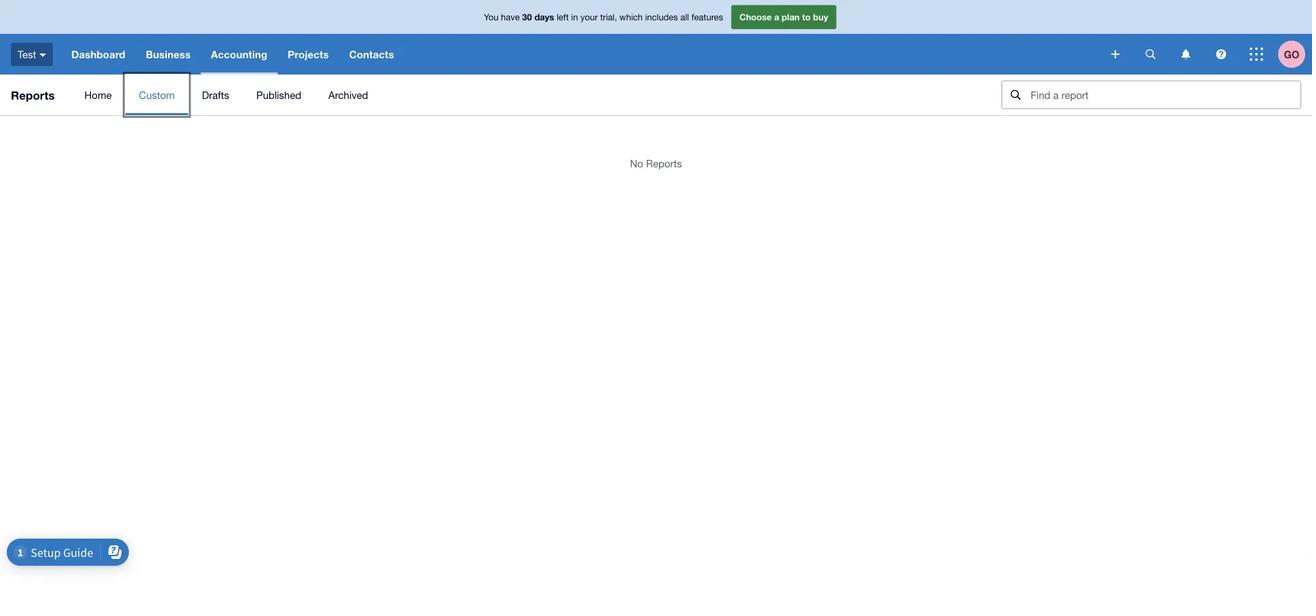 Task type: describe. For each thing, give the bounding box(es) containing it.
no
[[630, 157, 643, 169]]

days
[[535, 12, 554, 22]]

0 horizontal spatial svg image
[[1112, 50, 1120, 58]]

projects
[[288, 48, 329, 60]]

archived
[[329, 89, 368, 101]]

dashboard link
[[61, 34, 136, 75]]

home link
[[71, 75, 125, 115]]

all
[[681, 12, 689, 22]]

test
[[18, 48, 36, 60]]

menu containing home
[[71, 75, 991, 115]]

a
[[774, 12, 780, 22]]

in
[[571, 12, 578, 22]]

test button
[[0, 34, 61, 75]]

you have 30 days left in your trial, which includes all features
[[484, 12, 723, 22]]

custom
[[139, 89, 175, 101]]

choose a plan to buy
[[740, 12, 829, 22]]

contacts button
[[339, 34, 404, 75]]

no reports
[[630, 157, 682, 169]]

trial,
[[600, 12, 617, 22]]

published
[[256, 89, 301, 101]]

Find a report text field
[[1030, 81, 1301, 109]]

buy
[[813, 12, 829, 22]]

to
[[802, 12, 811, 22]]



Task type: locate. For each thing, give the bounding box(es) containing it.
home
[[84, 89, 112, 101]]

accounting
[[211, 48, 267, 60]]

choose
[[740, 12, 772, 22]]

dashboard
[[71, 48, 125, 60]]

navigation
[[61, 34, 1102, 75]]

projects button
[[278, 34, 339, 75]]

0 vertical spatial reports
[[11, 88, 55, 102]]

archived link
[[315, 75, 382, 115]]

custom link
[[125, 75, 188, 115]]

business
[[146, 48, 191, 60]]

left
[[557, 12, 569, 22]]

reports right no
[[646, 157, 682, 169]]

drafts
[[202, 89, 229, 101]]

1 vertical spatial reports
[[646, 157, 682, 169]]

0 horizontal spatial reports
[[11, 88, 55, 102]]

features
[[692, 12, 723, 22]]

accounting button
[[201, 34, 278, 75]]

published link
[[243, 75, 315, 115]]

banner containing dashboard
[[0, 0, 1313, 75]]

plan
[[782, 12, 800, 22]]

30
[[522, 12, 532, 22]]

go button
[[1279, 34, 1313, 75]]

your
[[581, 12, 598, 22]]

you
[[484, 12, 499, 22]]

reports down test popup button at the left top of page
[[11, 88, 55, 102]]

1 horizontal spatial reports
[[646, 157, 682, 169]]

have
[[501, 12, 520, 22]]

menu
[[71, 75, 991, 115]]

banner
[[0, 0, 1313, 75]]

svg image
[[1217, 49, 1227, 59], [1112, 50, 1120, 58]]

which
[[620, 12, 643, 22]]

svg image
[[1250, 47, 1264, 61], [1146, 49, 1156, 59], [1182, 49, 1191, 59], [39, 53, 46, 57]]

1 horizontal spatial svg image
[[1217, 49, 1227, 59]]

business button
[[136, 34, 201, 75]]

reports
[[11, 88, 55, 102], [646, 157, 682, 169]]

drafts link
[[188, 75, 243, 115]]

includes
[[645, 12, 678, 22]]

navigation containing dashboard
[[61, 34, 1102, 75]]

go
[[1284, 48, 1300, 60]]

contacts
[[349, 48, 394, 60]]

svg image inside test popup button
[[39, 53, 46, 57]]

None field
[[1002, 81, 1302, 109]]



Task type: vqa. For each thing, say whether or not it's contained in the screenshot.
the topmost Balance
no



